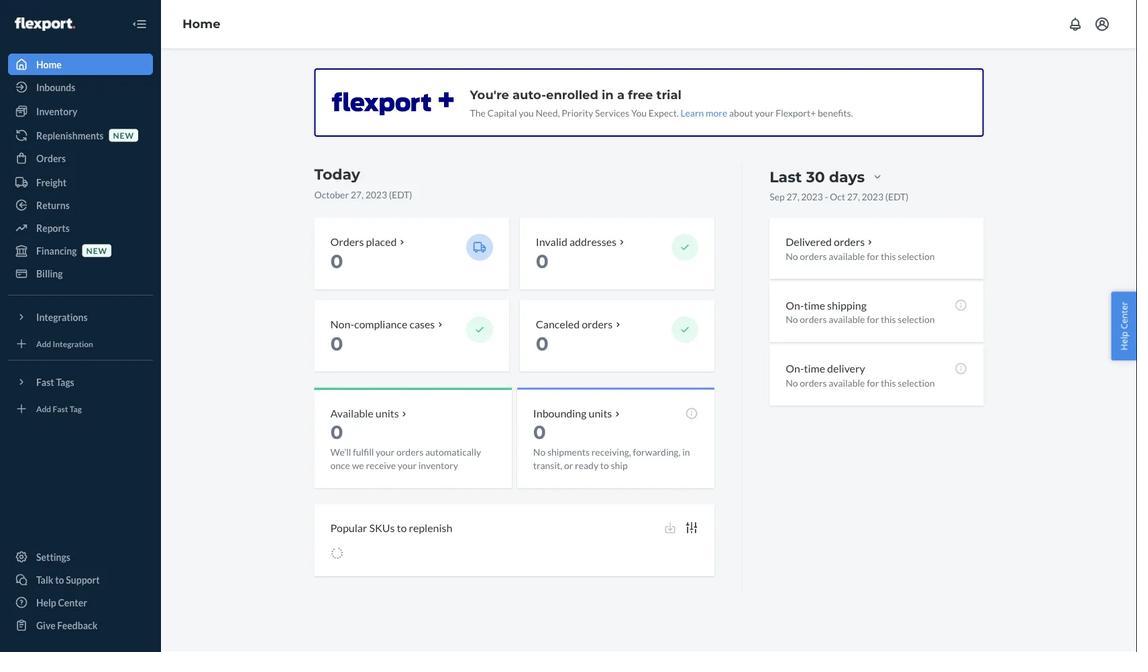 Task type: vqa. For each thing, say whether or not it's contained in the screenshot.
a at right
yes



Task type: locate. For each thing, give the bounding box(es) containing it.
in left a
[[602, 87, 614, 102]]

0 horizontal spatial center
[[58, 597, 87, 609]]

to inside 0 no shipments receiving, forwarding, in transit, or ready to ship
[[600, 460, 609, 472]]

0 we'll fulfill your orders automatically once we receive your inventory
[[330, 421, 481, 472]]

orders up 'freight' in the left top of the page
[[36, 153, 66, 164]]

financing
[[36, 245, 77, 257]]

) inside today october 27, 2023 ( edt )
[[409, 189, 412, 200]]

0 horizontal spatial 2023
[[365, 189, 387, 200]]

integrations button
[[8, 307, 153, 328]]

1 horizontal spatial home
[[182, 17, 220, 31]]

no down on-time delivery
[[786, 378, 798, 389]]

0 horizontal spatial edt
[[392, 189, 409, 200]]

to right talk
[[55, 575, 64, 586]]

returns
[[36, 200, 70, 211]]

27, right oct
[[847, 191, 860, 202]]

1 vertical spatial your
[[376, 447, 395, 458]]

home
[[182, 17, 220, 31], [36, 59, 62, 70]]

1 vertical spatial to
[[397, 522, 407, 535]]

units up 0 no shipments receiving, forwarding, in transit, or ready to ship
[[589, 407, 612, 420]]

we'll
[[330, 447, 351, 458]]

0 vertical spatial selection
[[898, 250, 935, 262]]

inbounding units
[[533, 407, 612, 420]]

fast left tag
[[53, 404, 68, 414]]

0 horizontal spatial home link
[[8, 54, 153, 75]]

no orders available for this selection for shipping
[[786, 314, 935, 325]]

2 vertical spatial available
[[829, 378, 865, 389]]

1 horizontal spatial (
[[885, 191, 888, 202]]

today
[[314, 165, 360, 183]]

no up transit,
[[533, 447, 546, 458]]

orders inside button
[[834, 235, 865, 248]]

2 vertical spatial selection
[[898, 378, 935, 389]]

0 horizontal spatial home
[[36, 59, 62, 70]]

1 vertical spatial fast
[[53, 404, 68, 414]]

october
[[314, 189, 349, 200]]

2023 right october
[[365, 189, 387, 200]]

units right available at bottom left
[[376, 407, 399, 420]]

addresses
[[569, 235, 616, 248]]

add for add integration
[[36, 339, 51, 349]]

1 horizontal spatial 27,
[[786, 191, 799, 202]]

0 down orders placed
[[330, 250, 343, 273]]

to left ship
[[600, 460, 609, 472]]

orders right delivered at the top of page
[[834, 235, 865, 248]]

2 for from the top
[[867, 314, 879, 325]]

inventory link
[[8, 101, 153, 122]]

1 vertical spatial no orders available for this selection
[[786, 314, 935, 325]]

orders down on-time delivery
[[800, 378, 827, 389]]

time left shipping
[[804, 299, 825, 312]]

0 horizontal spatial help center
[[36, 597, 87, 609]]

0 vertical spatial no orders available for this selection
[[786, 250, 935, 262]]

this
[[881, 250, 896, 262], [881, 314, 896, 325], [881, 378, 896, 389]]

help center
[[1118, 302, 1130, 351], [36, 597, 87, 609]]

2023 inside today october 27, 2023 ( edt )
[[365, 189, 387, 200]]

placed
[[366, 235, 397, 248]]

1 vertical spatial orders
[[330, 235, 364, 248]]

orders for orders placed
[[330, 235, 364, 248]]

shipments
[[547, 447, 590, 458]]

0 horizontal spatial orders
[[36, 153, 66, 164]]

orders for orders
[[36, 153, 66, 164]]

1 time from the top
[[804, 299, 825, 312]]

freight
[[36, 177, 66, 188]]

to right skus at the bottom of the page
[[397, 522, 407, 535]]

home up inbounds
[[36, 59, 62, 70]]

billing
[[36, 268, 63, 279]]

replenish
[[409, 522, 452, 535]]

1 vertical spatial available
[[829, 314, 865, 325]]

center inside button
[[1118, 302, 1130, 329]]

0 horizontal spatial help
[[36, 597, 56, 609]]

your inside the you're auto-enrolled in a free trial the capital you need, priority services you expect. learn more about your flexport+ benefits.
[[755, 107, 774, 118]]

0
[[330, 250, 343, 273], [536, 250, 549, 273], [330, 333, 343, 355], [536, 333, 549, 355], [330, 421, 343, 444], [533, 421, 546, 444]]

no orders available for this selection for delivery
[[786, 378, 935, 389]]

help center inside "link"
[[36, 597, 87, 609]]

add down fast tags
[[36, 404, 51, 414]]

0 horizontal spatial your
[[376, 447, 395, 458]]

orders up inventory
[[396, 447, 423, 458]]

add integration link
[[8, 333, 153, 355]]

help center link
[[8, 592, 153, 614]]

1 vertical spatial in
[[682, 447, 690, 458]]

fast
[[36, 377, 54, 388], [53, 404, 68, 414]]

27, right october
[[351, 189, 364, 200]]

1 vertical spatial center
[[58, 597, 87, 609]]

automatically
[[425, 447, 481, 458]]

your right about
[[755, 107, 774, 118]]

on- for on-time shipping
[[786, 299, 804, 312]]

talk to support button
[[8, 570, 153, 591]]

reports
[[36, 222, 70, 234]]

1 vertical spatial add
[[36, 404, 51, 414]]

0 up we'll
[[330, 421, 343, 444]]

0 down inbounding
[[533, 421, 546, 444]]

no orders available for this selection down delivery
[[786, 378, 935, 389]]

fast left tags
[[36, 377, 54, 388]]

27,
[[351, 189, 364, 200], [786, 191, 799, 202], [847, 191, 860, 202]]

enrolled
[[546, 87, 598, 102]]

talk to support
[[36, 575, 100, 586]]

1 on- from the top
[[786, 299, 804, 312]]

time
[[804, 299, 825, 312], [804, 362, 825, 375]]

new up orders link
[[113, 130, 134, 140]]

0 vertical spatial for
[[867, 250, 879, 262]]

flexport logo image
[[15, 17, 75, 31]]

( right oct
[[885, 191, 888, 202]]

available for delivery
[[829, 378, 865, 389]]

oct
[[830, 191, 845, 202]]

0 down invalid
[[536, 250, 549, 273]]

orders down "on-time shipping"
[[800, 314, 827, 325]]

no
[[786, 250, 798, 262], [786, 314, 798, 325], [786, 378, 798, 389], [533, 447, 546, 458]]

1 horizontal spatial center
[[1118, 302, 1130, 329]]

home link up inbounds link
[[8, 54, 153, 75]]

1 horizontal spatial orders
[[330, 235, 364, 248]]

30
[[806, 168, 825, 186]]

1 vertical spatial new
[[86, 246, 107, 256]]

orders right canceled
[[582, 318, 613, 331]]

learn
[[681, 107, 704, 118]]

2023 down the days
[[862, 191, 883, 202]]

0 vertical spatial your
[[755, 107, 774, 118]]

available down delivered orders button
[[829, 250, 865, 262]]

on- left shipping
[[786, 299, 804, 312]]

available down delivery
[[829, 378, 865, 389]]

available down shipping
[[829, 314, 865, 325]]

1 horizontal spatial edt
[[888, 191, 906, 202]]

1 horizontal spatial in
[[682, 447, 690, 458]]

1 vertical spatial for
[[867, 314, 879, 325]]

your up receive
[[376, 447, 395, 458]]

0 vertical spatial help center
[[1118, 302, 1130, 351]]

units for inbounding units
[[589, 407, 612, 420]]

0 vertical spatial to
[[600, 460, 609, 472]]

about
[[729, 107, 753, 118]]

0 horizontal spatial units
[[376, 407, 399, 420]]

1 horizontal spatial your
[[398, 460, 417, 472]]

0 vertical spatial on-
[[786, 299, 804, 312]]

sep
[[770, 191, 785, 202]]

available for shipping
[[829, 314, 865, 325]]

delivery
[[827, 362, 865, 375]]

orders left placed
[[330, 235, 364, 248]]

2 vertical spatial for
[[867, 378, 879, 389]]

2023
[[365, 189, 387, 200], [801, 191, 823, 202], [862, 191, 883, 202]]

time left delivery
[[804, 362, 825, 375]]

in
[[602, 87, 614, 102], [682, 447, 690, 458]]

2 this from the top
[[881, 314, 896, 325]]

1 vertical spatial this
[[881, 314, 896, 325]]

2 add from the top
[[36, 404, 51, 414]]

2 vertical spatial this
[[881, 378, 896, 389]]

home right the close navigation icon
[[182, 17, 220, 31]]

( up placed
[[389, 189, 392, 200]]

edt inside today october 27, 2023 ( edt )
[[392, 189, 409, 200]]

0 horizontal spatial )
[[409, 189, 412, 200]]

0 vertical spatial add
[[36, 339, 51, 349]]

0 vertical spatial time
[[804, 299, 825, 312]]

1 horizontal spatial help
[[1118, 332, 1130, 351]]

today october 27, 2023 ( edt )
[[314, 165, 412, 200]]

1 vertical spatial home
[[36, 59, 62, 70]]

3 this from the top
[[881, 378, 896, 389]]

orders
[[834, 235, 865, 248], [800, 250, 827, 262], [800, 314, 827, 325], [582, 318, 613, 331], [800, 378, 827, 389], [396, 447, 423, 458]]

0 vertical spatial home
[[182, 17, 220, 31]]

0 down canceled
[[536, 333, 549, 355]]

-
[[825, 191, 828, 202]]

1 vertical spatial help center
[[36, 597, 87, 609]]

1 horizontal spatial help center
[[1118, 302, 1130, 351]]

2 available from the top
[[829, 314, 865, 325]]

feedback
[[57, 620, 98, 632]]

2 selection from the top
[[898, 314, 935, 325]]

edt up placed
[[392, 189, 409, 200]]

help center inside button
[[1118, 302, 1130, 351]]

0 down non-
[[330, 333, 343, 355]]

1 horizontal spatial new
[[113, 130, 134, 140]]

orders link
[[8, 148, 153, 169]]

0 vertical spatial available
[[829, 250, 865, 262]]

1 vertical spatial home link
[[8, 54, 153, 75]]

time for delivery
[[804, 362, 825, 375]]

on- left delivery
[[786, 362, 804, 375]]

1 vertical spatial time
[[804, 362, 825, 375]]

for for on-time delivery
[[867, 378, 879, 389]]

3 available from the top
[[829, 378, 865, 389]]

2 vertical spatial your
[[398, 460, 417, 472]]

help
[[1118, 332, 1130, 351], [36, 597, 56, 609]]

your right receive
[[398, 460, 417, 472]]

no orders available for this selection down shipping
[[786, 314, 935, 325]]

replenishments
[[36, 130, 104, 141]]

0 vertical spatial new
[[113, 130, 134, 140]]

invalid
[[536, 235, 567, 248]]

edt right oct
[[888, 191, 906, 202]]

for
[[867, 250, 879, 262], [867, 314, 879, 325], [867, 378, 879, 389]]

home link right the close navigation icon
[[182, 17, 220, 31]]

2 horizontal spatial to
[[600, 460, 609, 472]]

)
[[409, 189, 412, 200], [906, 191, 909, 202]]

home link
[[182, 17, 220, 31], [8, 54, 153, 75]]

0 horizontal spatial to
[[55, 575, 64, 586]]

2 on- from the top
[[786, 362, 804, 375]]

days
[[829, 168, 865, 186]]

0 horizontal spatial new
[[86, 246, 107, 256]]

1 vertical spatial help
[[36, 597, 56, 609]]

integration
[[53, 339, 93, 349]]

0 horizontal spatial (
[[389, 189, 392, 200]]

2023 left the -
[[801, 191, 823, 202]]

fast tags
[[36, 377, 74, 388]]

1 horizontal spatial units
[[589, 407, 612, 420]]

delivered
[[786, 235, 832, 248]]

no orders available for this selection down delivered orders button
[[786, 250, 935, 262]]

1 horizontal spatial home link
[[182, 17, 220, 31]]

2 vertical spatial to
[[55, 575, 64, 586]]

3 for from the top
[[867, 378, 879, 389]]

add left integration
[[36, 339, 51, 349]]

add
[[36, 339, 51, 349], [36, 404, 51, 414]]

2 units from the left
[[589, 407, 612, 420]]

0 for non-
[[330, 333, 343, 355]]

1 units from the left
[[376, 407, 399, 420]]

your
[[755, 107, 774, 118], [376, 447, 395, 458], [398, 460, 417, 472]]

orders inside orders link
[[36, 153, 66, 164]]

2 horizontal spatial 27,
[[847, 191, 860, 202]]

1 horizontal spatial to
[[397, 522, 407, 535]]

new for financing
[[86, 246, 107, 256]]

1 vertical spatial selection
[[898, 314, 935, 325]]

0 vertical spatial fast
[[36, 377, 54, 388]]

0 vertical spatial in
[[602, 87, 614, 102]]

orders inside 0 we'll fulfill your orders automatically once we receive your inventory
[[396, 447, 423, 458]]

delivered orders
[[786, 235, 865, 248]]

2 horizontal spatial your
[[755, 107, 774, 118]]

1 vertical spatial on-
[[786, 362, 804, 375]]

0 horizontal spatial in
[[602, 87, 614, 102]]

0 vertical spatial help
[[1118, 332, 1130, 351]]

close navigation image
[[131, 16, 148, 32]]

2 no orders available for this selection from the top
[[786, 314, 935, 325]]

0 vertical spatial this
[[881, 250, 896, 262]]

0 vertical spatial orders
[[36, 153, 66, 164]]

3 no orders available for this selection from the top
[[786, 378, 935, 389]]

27, inside today october 27, 2023 ( edt )
[[351, 189, 364, 200]]

27, right sep
[[786, 191, 799, 202]]

0 vertical spatial center
[[1118, 302, 1130, 329]]

1 add from the top
[[36, 339, 51, 349]]

more
[[706, 107, 727, 118]]

(
[[389, 189, 392, 200], [885, 191, 888, 202]]

orders down delivered at the top of page
[[800, 250, 827, 262]]

units
[[376, 407, 399, 420], [589, 407, 612, 420]]

forwarding,
[[633, 447, 680, 458]]

new down reports link
[[86, 246, 107, 256]]

3 selection from the top
[[898, 378, 935, 389]]

2 vertical spatial no orders available for this selection
[[786, 378, 935, 389]]

in right forwarding,
[[682, 447, 690, 458]]

no orders available for this selection
[[786, 250, 935, 262], [786, 314, 935, 325], [786, 378, 935, 389]]

2 time from the top
[[804, 362, 825, 375]]

0 horizontal spatial 27,
[[351, 189, 364, 200]]

compliance
[[354, 318, 407, 331]]

a
[[617, 87, 625, 102]]



Task type: describe. For each thing, give the bounding box(es) containing it.
last
[[770, 168, 802, 186]]

transit,
[[533, 460, 562, 472]]

open notifications image
[[1067, 16, 1083, 32]]

we
[[352, 460, 364, 472]]

selection for on-time shipping
[[898, 314, 935, 325]]

on-time shipping
[[786, 299, 867, 312]]

fulfill
[[353, 447, 374, 458]]

1 selection from the top
[[898, 250, 935, 262]]

tag
[[70, 404, 82, 414]]

0 inside 0 we'll fulfill your orders automatically once we receive your inventory
[[330, 421, 343, 444]]

integrations
[[36, 312, 88, 323]]

auto-
[[512, 87, 546, 102]]

available units
[[330, 407, 399, 420]]

you
[[519, 107, 534, 118]]

open account menu image
[[1094, 16, 1110, 32]]

support
[[66, 575, 100, 586]]

in inside the you're auto-enrolled in a free trial the capital you need, priority services you expect. learn more about your flexport+ benefits.
[[602, 87, 614, 102]]

this for delivery
[[881, 378, 896, 389]]

give feedback button
[[8, 615, 153, 637]]

in inside 0 no shipments receiving, forwarding, in transit, or ready to ship
[[682, 447, 690, 458]]

sep 27, 2023 - oct 27, 2023 ( edt )
[[770, 191, 909, 202]]

popular skus to replenish
[[330, 522, 452, 535]]

expect.
[[649, 107, 679, 118]]

ship
[[611, 460, 628, 472]]

ready
[[575, 460, 598, 472]]

( inside today october 27, 2023 ( edt )
[[389, 189, 392, 200]]

0 for canceled
[[536, 333, 549, 355]]

talk
[[36, 575, 53, 586]]

add fast tag
[[36, 404, 82, 414]]

0 for orders
[[330, 250, 343, 273]]

receive
[[366, 460, 396, 472]]

selection for on-time delivery
[[898, 378, 935, 389]]

capital
[[487, 107, 517, 118]]

2 horizontal spatial 2023
[[862, 191, 883, 202]]

1 no orders available for this selection from the top
[[786, 250, 935, 262]]

time for shipping
[[804, 299, 825, 312]]

0 no shipments receiving, forwarding, in transit, or ready to ship
[[533, 421, 690, 472]]

fast inside dropdown button
[[36, 377, 54, 388]]

0 for invalid
[[536, 250, 549, 273]]

on- for on-time delivery
[[786, 362, 804, 375]]

or
[[564, 460, 573, 472]]

settings link
[[8, 547, 153, 568]]

for for on-time shipping
[[867, 314, 879, 325]]

returns link
[[8, 195, 153, 216]]

add for add fast tag
[[36, 404, 51, 414]]

cases
[[409, 318, 435, 331]]

home inside home link
[[36, 59, 62, 70]]

give
[[36, 620, 55, 632]]

inbounds link
[[8, 76, 153, 98]]

help inside "link"
[[36, 597, 56, 609]]

canceled
[[536, 318, 580, 331]]

skus
[[369, 522, 395, 535]]

flexport+
[[776, 107, 816, 118]]

non-compliance cases
[[330, 318, 435, 331]]

invalid addresses
[[536, 235, 616, 248]]

0 vertical spatial home link
[[182, 17, 220, 31]]

on-time delivery
[[786, 362, 865, 375]]

billing link
[[8, 263, 153, 284]]

delivered orders button
[[786, 234, 875, 249]]

help center button
[[1111, 292, 1137, 361]]

free
[[628, 87, 653, 102]]

you're auto-enrolled in a free trial the capital you need, priority services you expect. learn more about your flexport+ benefits.
[[470, 87, 853, 118]]

to inside 'button'
[[55, 575, 64, 586]]

shipping
[[827, 299, 867, 312]]

learn more link
[[681, 107, 727, 118]]

inbounding
[[533, 407, 587, 420]]

once
[[330, 460, 350, 472]]

1 this from the top
[[881, 250, 896, 262]]

give feedback
[[36, 620, 98, 632]]

this for shipping
[[881, 314, 896, 325]]

units for available units
[[376, 407, 399, 420]]

non-
[[330, 318, 354, 331]]

center inside "link"
[[58, 597, 87, 609]]

settings
[[36, 552, 70, 563]]

1 horizontal spatial 2023
[[801, 191, 823, 202]]

inventory
[[418, 460, 458, 472]]

orders placed
[[330, 235, 397, 248]]

trial
[[656, 87, 682, 102]]

no down delivered at the top of page
[[786, 250, 798, 262]]

inventory
[[36, 106, 77, 117]]

you're
[[470, 87, 509, 102]]

no down "on-time shipping"
[[786, 314, 798, 325]]

tags
[[56, 377, 74, 388]]

1 for from the top
[[867, 250, 879, 262]]

services
[[595, 107, 629, 118]]

0 inside 0 no shipments receiving, forwarding, in transit, or ready to ship
[[533, 421, 546, 444]]

new for replenishments
[[113, 130, 134, 140]]

popular
[[330, 522, 367, 535]]

add fast tag link
[[8, 398, 153, 420]]

canceled orders
[[536, 318, 613, 331]]

the
[[470, 107, 486, 118]]

no inside 0 no shipments receiving, forwarding, in transit, or ready to ship
[[533, 447, 546, 458]]

inbounds
[[36, 82, 75, 93]]

priority
[[562, 107, 593, 118]]

add integration
[[36, 339, 93, 349]]

benefits.
[[818, 107, 853, 118]]

help inside button
[[1118, 332, 1130, 351]]

available
[[330, 407, 373, 420]]

1 available from the top
[[829, 250, 865, 262]]

reports link
[[8, 217, 153, 239]]

1 horizontal spatial )
[[906, 191, 909, 202]]



